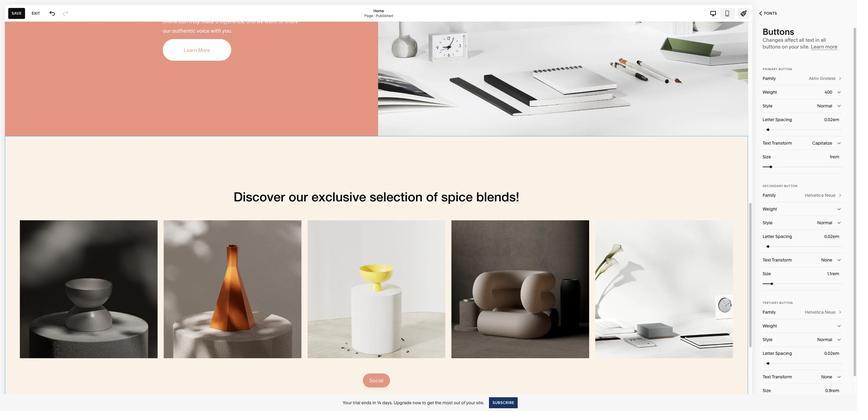 Task type: describe. For each thing, give the bounding box(es) containing it.
button for tertiary button
[[779, 301, 793, 305]]

style for secondary button
[[763, 220, 773, 226]]

to
[[422, 400, 426, 406]]

size for secondary button
[[763, 271, 771, 277]]

normal for primary button
[[817, 103, 832, 109]]

subscribe
[[493, 401, 514, 405]]

spacing for primary
[[775, 117, 792, 122]]

1 vertical spatial your
[[466, 400, 475, 406]]

in inside "changes affect all text in all buttons on your site."
[[815, 37, 820, 43]]

save
[[12, 11, 22, 15]]

normal for tertiary button
[[817, 337, 832, 343]]

home
[[374, 8, 384, 13]]

size for tertiary button
[[763, 388, 771, 394]]

1 vertical spatial site.
[[476, 400, 484, 406]]

text transform for secondary
[[763, 258, 792, 263]]

size range field for secondary button
[[763, 277, 842, 291]]

family for primary
[[763, 76, 776, 81]]

neue for secondary button
[[825, 193, 836, 198]]

transform for secondary
[[772, 258, 792, 263]]

weight field for secondary button
[[763, 203, 842, 216]]

text for primary button
[[763, 141, 771, 146]]

home page · published
[[364, 8, 393, 18]]

buttons
[[763, 44, 781, 50]]

letter for tertiary button
[[763, 351, 774, 356]]

letter for secondary button
[[763, 234, 774, 239]]

style for primary button
[[763, 103, 773, 109]]

published
[[376, 13, 393, 18]]

family for secondary
[[763, 193, 776, 198]]

2 all from the left
[[821, 37, 826, 43]]

size for primary button
[[763, 154, 771, 160]]

your inside "changes affect all text in all buttons on your site."
[[789, 44, 799, 50]]

·
[[374, 13, 375, 18]]

your trial ends in 14 days. upgrade now to get the most out of your site.
[[343, 400, 484, 406]]

learn more
[[811, 44, 838, 50]]

the
[[435, 400, 441, 406]]

primary button
[[763, 68, 792, 71]]

button for primary button
[[779, 68, 792, 71]]

text for tertiary button
[[763, 375, 771, 380]]

letter spacing range field for primary button
[[763, 123, 842, 136]]

changes affect all text in all buttons on your site.
[[763, 37, 826, 50]]

letter for primary button
[[763, 117, 774, 122]]

14
[[377, 400, 381, 406]]

none for secondary button
[[821, 258, 832, 263]]

text
[[806, 37, 814, 43]]

more
[[825, 44, 838, 50]]

exit
[[32, 11, 40, 15]]

normal for secondary button
[[817, 220, 832, 226]]

transform for primary
[[772, 141, 792, 146]]

exit button
[[28, 8, 43, 19]]

weight field for tertiary button
[[763, 320, 842, 333]]

helvetica for tertiary button
[[805, 310, 824, 315]]

text transform for tertiary
[[763, 375, 792, 380]]

buttons
[[763, 27, 794, 37]]

letter spacing for secondary
[[763, 234, 792, 239]]

site. inside "changes affect all text in all buttons on your site."
[[800, 44, 810, 50]]



Task type: locate. For each thing, give the bounding box(es) containing it.
1 vertical spatial weight
[[763, 206, 777, 212]]

none up size text field
[[821, 258, 832, 263]]

3 transform from the top
[[772, 375, 792, 380]]

family
[[763, 76, 776, 81], [763, 193, 776, 198], [763, 310, 776, 315]]

button right secondary at the right of page
[[784, 185, 798, 188]]

transform
[[772, 141, 792, 146], [772, 258, 792, 263], [772, 375, 792, 380]]

neue for tertiary button
[[825, 310, 836, 315]]

3 size from the top
[[763, 388, 771, 394]]

2 letter from the top
[[763, 234, 774, 239]]

3 text transform from the top
[[763, 375, 792, 380]]

subscribe button
[[489, 398, 518, 409]]

letter spacing
[[763, 117, 792, 122], [763, 234, 792, 239], [763, 351, 792, 356]]

0 vertical spatial weight field
[[763, 203, 842, 216]]

letter
[[763, 117, 774, 122], [763, 234, 774, 239], [763, 351, 774, 356]]

Letter Spacing text field
[[824, 350, 841, 357]]

1 vertical spatial style
[[763, 220, 773, 226]]

none for tertiary button
[[821, 375, 832, 380]]

aktiv grotesk
[[809, 76, 836, 81]]

1 text transform from the top
[[763, 141, 792, 146]]

1 transform from the top
[[772, 141, 792, 146]]

letter spacing text field for capitalize
[[824, 116, 841, 123]]

helvetica for secondary button
[[805, 193, 824, 198]]

2 vertical spatial letter
[[763, 351, 774, 356]]

fonts
[[764, 11, 777, 16]]

2 none from the top
[[821, 375, 832, 380]]

0 vertical spatial letter spacing
[[763, 117, 792, 122]]

1 horizontal spatial in
[[815, 37, 820, 43]]

2 size from the top
[[763, 271, 771, 277]]

2 vertical spatial size
[[763, 388, 771, 394]]

Size text field
[[827, 271, 841, 277]]

1 horizontal spatial your
[[789, 44, 799, 50]]

2 spacing from the top
[[775, 234, 792, 239]]

changes
[[763, 37, 784, 43]]

0 vertical spatial size text field
[[830, 154, 841, 160]]

of
[[461, 400, 465, 406]]

3 weight from the top
[[763, 323, 777, 329]]

1 all from the left
[[799, 37, 804, 43]]

style
[[763, 103, 773, 109], [763, 220, 773, 226], [763, 337, 773, 343]]

0 vertical spatial style
[[763, 103, 773, 109]]

your right of
[[466, 400, 475, 406]]

letter spacing for tertiary
[[763, 351, 792, 356]]

2 family from the top
[[763, 193, 776, 198]]

letter spacing for primary
[[763, 117, 792, 122]]

most
[[443, 400, 453, 406]]

0 vertical spatial normal
[[817, 103, 832, 109]]

0 vertical spatial helvetica
[[805, 193, 824, 198]]

1 normal from the top
[[817, 103, 832, 109]]

1 vertical spatial in
[[372, 400, 376, 406]]

1 weight field from the top
[[763, 203, 842, 216]]

2 helvetica from the top
[[805, 310, 824, 315]]

1 weight from the top
[[763, 90, 777, 95]]

button for secondary button
[[784, 185, 798, 188]]

1 vertical spatial letter
[[763, 234, 774, 239]]

on
[[782, 44, 788, 50]]

Letter Spacing range field
[[763, 123, 842, 136], [763, 240, 842, 253], [763, 357, 842, 370]]

1 letter spacing range field from the top
[[763, 123, 842, 136]]

site.
[[800, 44, 810, 50], [476, 400, 484, 406]]

1 size range field from the top
[[763, 160, 842, 174]]

2 vertical spatial normal
[[817, 337, 832, 343]]

family down primary
[[763, 76, 776, 81]]

1 vertical spatial none
[[821, 375, 832, 380]]

2 vertical spatial letter spacing
[[763, 351, 792, 356]]

2 text from the top
[[763, 258, 771, 263]]

spacing
[[775, 117, 792, 122], [775, 234, 792, 239], [775, 351, 792, 356]]

0 vertical spatial your
[[789, 44, 799, 50]]

0 vertical spatial family
[[763, 76, 776, 81]]

fonts button
[[753, 7, 784, 20]]

1 vertical spatial family
[[763, 193, 776, 198]]

2 vertical spatial weight
[[763, 323, 777, 329]]

0 vertical spatial size range field
[[763, 160, 842, 174]]

family down secondary at the right of page
[[763, 193, 776, 198]]

3 text from the top
[[763, 375, 771, 380]]

family for tertiary
[[763, 310, 776, 315]]

secondary
[[763, 185, 783, 188]]

helvetica neue for secondary button
[[805, 193, 836, 198]]

0 vertical spatial letter spacing text field
[[824, 116, 841, 123]]

weight for primary button
[[763, 90, 777, 95]]

letter spacing text field for none
[[824, 233, 841, 240]]

1 letter spacing text field from the top
[[824, 116, 841, 123]]

1 vertical spatial letter spacing
[[763, 234, 792, 239]]

2 vertical spatial style
[[763, 337, 773, 343]]

all
[[799, 37, 804, 43], [821, 37, 826, 43]]

1 vertical spatial neue
[[825, 310, 836, 315]]

1 vertical spatial size range field
[[763, 277, 842, 291]]

0 vertical spatial weight
[[763, 90, 777, 95]]

1 none from the top
[[821, 258, 832, 263]]

text transform for primary
[[763, 141, 792, 146]]

now
[[413, 400, 421, 406]]

0 horizontal spatial all
[[799, 37, 804, 43]]

400
[[825, 90, 832, 95]]

weight down primary
[[763, 90, 777, 95]]

Size text field
[[830, 154, 841, 160], [825, 388, 841, 394]]

weight
[[763, 90, 777, 95], [763, 206, 777, 212], [763, 323, 777, 329]]

1 style from the top
[[763, 103, 773, 109]]

weight down secondary at the right of page
[[763, 206, 777, 212]]

0 vertical spatial transform
[[772, 141, 792, 146]]

save button
[[8, 8, 25, 19]]

1 spacing from the top
[[775, 117, 792, 122]]

0 vertical spatial text
[[763, 141, 771, 146]]

1 vertical spatial letter spacing text field
[[824, 233, 841, 240]]

2 helvetica neue from the top
[[805, 310, 836, 315]]

2 vertical spatial button
[[779, 301, 793, 305]]

3 letter spacing from the top
[[763, 351, 792, 356]]

2 letter spacing range field from the top
[[763, 240, 842, 253]]

text transform
[[763, 141, 792, 146], [763, 258, 792, 263], [763, 375, 792, 380]]

1 vertical spatial helvetica neue
[[805, 310, 836, 315]]

button right tertiary on the bottom right of the page
[[779, 301, 793, 305]]

helvetica neue
[[805, 193, 836, 198], [805, 310, 836, 315]]

capitalize
[[812, 141, 832, 146]]

2 vertical spatial text transform
[[763, 375, 792, 380]]

normal
[[817, 103, 832, 109], [817, 220, 832, 226], [817, 337, 832, 343]]

in up learn
[[815, 37, 820, 43]]

2 vertical spatial family
[[763, 310, 776, 315]]

0 vertical spatial helvetica neue
[[805, 193, 836, 198]]

1 helvetica from the top
[[805, 193, 824, 198]]

2 weight field from the top
[[763, 320, 842, 333]]

size range field for primary button
[[763, 160, 842, 174]]

Letter Spacing text field
[[824, 116, 841, 123], [824, 233, 841, 240]]

tab list
[[706, 8, 734, 18]]

2 neue from the top
[[825, 310, 836, 315]]

2 transform from the top
[[772, 258, 792, 263]]

3 size range field from the top
[[763, 394, 842, 408]]

2 vertical spatial letter spacing range field
[[763, 357, 842, 370]]

0 vertical spatial letter
[[763, 117, 774, 122]]

get
[[427, 400, 434, 406]]

size text field for none
[[825, 388, 841, 394]]

2 vertical spatial text
[[763, 375, 771, 380]]

1 vertical spatial size text field
[[825, 388, 841, 394]]

ends
[[361, 400, 371, 406]]

tertiary button
[[763, 301, 793, 305]]

1 vertical spatial transform
[[772, 258, 792, 263]]

3 spacing from the top
[[775, 351, 792, 356]]

letter spacing range field for secondary button
[[763, 240, 842, 253]]

1 horizontal spatial site.
[[800, 44, 810, 50]]

2 style from the top
[[763, 220, 773, 226]]

button
[[779, 68, 792, 71], [784, 185, 798, 188], [779, 301, 793, 305]]

1 horizontal spatial all
[[821, 37, 826, 43]]

letter spacing range field for tertiary button
[[763, 357, 842, 370]]

helvetica
[[805, 193, 824, 198], [805, 310, 824, 315]]

2 normal from the top
[[817, 220, 832, 226]]

1 vertical spatial weight field
[[763, 320, 842, 333]]

in
[[815, 37, 820, 43], [372, 400, 376, 406]]

grotesk
[[820, 76, 836, 81]]

0 vertical spatial size
[[763, 154, 771, 160]]

secondary button
[[763, 185, 798, 188]]

Weight field
[[763, 203, 842, 216], [763, 320, 842, 333]]

1 vertical spatial text transform
[[763, 258, 792, 263]]

1 family from the top
[[763, 76, 776, 81]]

0 horizontal spatial in
[[372, 400, 376, 406]]

transform for tertiary
[[772, 375, 792, 380]]

0 vertical spatial button
[[779, 68, 792, 71]]

primary
[[763, 68, 778, 71]]

trial
[[353, 400, 360, 406]]

your
[[789, 44, 799, 50], [466, 400, 475, 406]]

neue
[[825, 193, 836, 198], [825, 310, 836, 315]]

out
[[454, 400, 460, 406]]

in left 14
[[372, 400, 376, 406]]

1 letter from the top
[[763, 117, 774, 122]]

all up learn more at right top
[[821, 37, 826, 43]]

2 vertical spatial size range field
[[763, 394, 842, 408]]

tertiary
[[763, 301, 779, 305]]

size text field for capitalize
[[830, 154, 841, 160]]

2 size range field from the top
[[763, 277, 842, 291]]

spacing for secondary
[[775, 234, 792, 239]]

weight for secondary button
[[763, 206, 777, 212]]

1 helvetica neue from the top
[[805, 193, 836, 198]]

0 vertical spatial none
[[821, 258, 832, 263]]

1 size from the top
[[763, 154, 771, 160]]

your down affect
[[789, 44, 799, 50]]

size
[[763, 154, 771, 160], [763, 271, 771, 277], [763, 388, 771, 394]]

size range field for tertiary button
[[763, 394, 842, 408]]

3 normal from the top
[[817, 337, 832, 343]]

page
[[364, 13, 373, 18]]

Size range field
[[763, 160, 842, 174], [763, 277, 842, 291], [763, 394, 842, 408]]

0 vertical spatial site.
[[800, 44, 810, 50]]

text
[[763, 141, 771, 146], [763, 258, 771, 263], [763, 375, 771, 380]]

none
[[821, 258, 832, 263], [821, 375, 832, 380]]

3 style from the top
[[763, 337, 773, 343]]

1 vertical spatial letter spacing range field
[[763, 240, 842, 253]]

learn more link
[[811, 44, 838, 50]]

1 letter spacing from the top
[[763, 117, 792, 122]]

2 weight from the top
[[763, 206, 777, 212]]

site. right of
[[476, 400, 484, 406]]

2 vertical spatial spacing
[[775, 351, 792, 356]]

1 vertical spatial text
[[763, 258, 771, 263]]

text for secondary button
[[763, 258, 771, 263]]

none down letter spacing text box
[[821, 375, 832, 380]]

spacing for tertiary
[[775, 351, 792, 356]]

style for tertiary button
[[763, 337, 773, 343]]

0 vertical spatial neue
[[825, 193, 836, 198]]

all left the text
[[799, 37, 804, 43]]

1 vertical spatial spacing
[[775, 234, 792, 239]]

0 vertical spatial in
[[815, 37, 820, 43]]

learn
[[811, 44, 824, 50]]

1 neue from the top
[[825, 193, 836, 198]]

0 vertical spatial spacing
[[775, 117, 792, 122]]

2 text transform from the top
[[763, 258, 792, 263]]

1 vertical spatial button
[[784, 185, 798, 188]]

helvetica neue for tertiary button
[[805, 310, 836, 315]]

affect
[[785, 37, 798, 43]]

1 text from the top
[[763, 141, 771, 146]]

0 vertical spatial letter spacing range field
[[763, 123, 842, 136]]

3 letter spacing range field from the top
[[763, 357, 842, 370]]

days.
[[382, 400, 393, 406]]

1 vertical spatial size
[[763, 271, 771, 277]]

0 horizontal spatial your
[[466, 400, 475, 406]]

weight for tertiary button
[[763, 323, 777, 329]]

2 vertical spatial transform
[[772, 375, 792, 380]]

2 letter spacing from the top
[[763, 234, 792, 239]]

3 letter from the top
[[763, 351, 774, 356]]

family down tertiary on the bottom right of the page
[[763, 310, 776, 315]]

upgrade
[[394, 400, 412, 406]]

your
[[343, 400, 352, 406]]

button right primary
[[779, 68, 792, 71]]

2 letter spacing text field from the top
[[824, 233, 841, 240]]

None field
[[763, 86, 842, 99], [763, 99, 842, 113], [763, 137, 842, 150], [763, 216, 842, 230], [763, 254, 842, 267], [763, 333, 842, 347], [763, 371, 842, 384], [763, 86, 842, 99], [763, 99, 842, 113], [763, 137, 842, 150], [763, 216, 842, 230], [763, 254, 842, 267], [763, 333, 842, 347], [763, 371, 842, 384]]

weight down tertiary on the bottom right of the page
[[763, 323, 777, 329]]

1 vertical spatial normal
[[817, 220, 832, 226]]

3 family from the top
[[763, 310, 776, 315]]

site. down the text
[[800, 44, 810, 50]]

0 vertical spatial text transform
[[763, 141, 792, 146]]

0 horizontal spatial site.
[[476, 400, 484, 406]]

aktiv
[[809, 76, 819, 81]]

1 vertical spatial helvetica
[[805, 310, 824, 315]]



Task type: vqa. For each thing, say whether or not it's contained in the screenshot.
first None from the top of the page
yes



